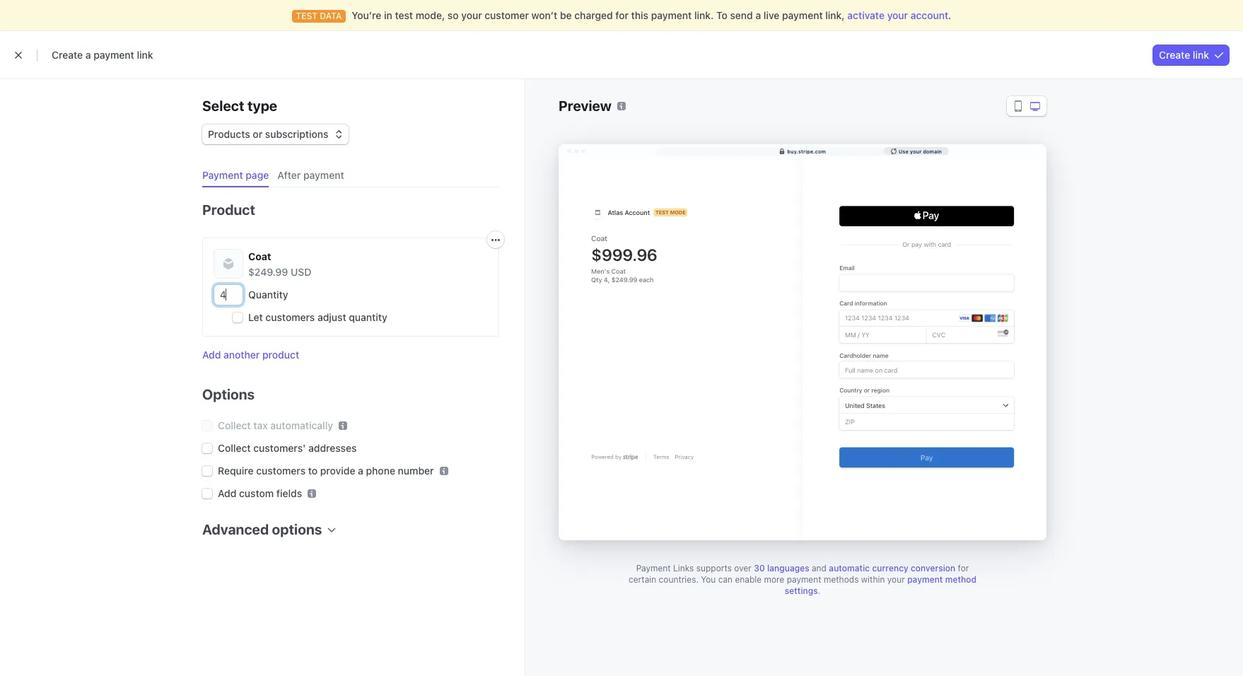 Task type: vqa. For each thing, say whether or not it's contained in the screenshot.
bottommost "Billing"
no



Task type: describe. For each thing, give the bounding box(es) containing it.
after payment
[[277, 169, 344, 181]]

link,
[[826, 9, 845, 21]]

payment inside the for certain countries. you can enable more payment methods within your
[[787, 574, 822, 585]]

more
[[764, 574, 785, 585]]

product
[[262, 349, 299, 361]]

or
[[253, 128, 263, 140]]

automatic currency conversion link
[[829, 563, 956, 574]]

live
[[764, 9, 780, 21]]

products or subscriptions button
[[202, 122, 348, 144]]

select
[[202, 98, 244, 114]]

quantity
[[349, 311, 387, 323]]

payment link settings tab list
[[197, 164, 499, 187]]

to
[[717, 9, 728, 21]]

link inside button
[[1193, 49, 1209, 61]]

currency
[[872, 563, 909, 574]]

coat
[[248, 250, 271, 262]]

create for create a payment link
[[52, 49, 83, 61]]

certain
[[629, 574, 657, 585]]

your inside button
[[910, 148, 922, 154]]

this
[[631, 9, 649, 21]]

send
[[730, 9, 753, 21]]

addresses
[[308, 442, 357, 454]]

options
[[202, 386, 255, 402]]

customer
[[485, 9, 529, 21]]

and
[[812, 563, 827, 574]]

automatically
[[270, 419, 333, 431]]

use your domain button
[[884, 147, 949, 155]]

be
[[560, 9, 572, 21]]

conversion
[[911, 563, 956, 574]]

customers for require
[[256, 465, 306, 477]]

tax
[[253, 419, 268, 431]]

method
[[945, 574, 977, 585]]

preview
[[559, 98, 612, 114]]

your right activate on the right top of page
[[887, 9, 908, 21]]

quantity
[[248, 289, 288, 301]]

add another product button
[[202, 348, 299, 362]]

so
[[448, 9, 459, 21]]

Quantity number field
[[214, 285, 243, 305]]

1 vertical spatial a
[[85, 49, 91, 61]]

you
[[701, 574, 716, 585]]

activate
[[848, 9, 885, 21]]

buy.stripe.com
[[787, 148, 826, 154]]

payment for payment links supports over 30 languages and automatic currency conversion
[[636, 563, 671, 574]]

links
[[673, 563, 694, 574]]

30
[[754, 563, 765, 574]]

payment inside button
[[303, 169, 344, 181]]

after payment button
[[272, 164, 353, 187]]

after
[[277, 169, 301, 181]]

page
[[246, 169, 269, 181]]

countries.
[[659, 574, 699, 585]]

adjust
[[318, 311, 346, 323]]

advanced options button
[[197, 512, 336, 540]]

type
[[247, 98, 277, 114]]

over
[[734, 563, 752, 574]]

use your domain
[[899, 148, 942, 154]]

advanced
[[202, 521, 269, 538]]

domain
[[923, 148, 942, 154]]

automatic
[[829, 563, 870, 574]]



Task type: locate. For each thing, give the bounding box(es) containing it.
use
[[899, 148, 909, 154]]

coat $249.99 usd
[[248, 250, 312, 278]]

let
[[248, 311, 263, 323]]

1 vertical spatial add
[[218, 487, 237, 499]]

30 languages link
[[754, 563, 810, 574]]

subscriptions
[[265, 128, 329, 140]]

account
[[911, 9, 949, 21]]

payment inside payment page button
[[202, 169, 243, 181]]

for inside the for certain countries. you can enable more payment methods within your
[[958, 563, 969, 574]]

1 horizontal spatial .
[[949, 9, 952, 21]]

activate your account link
[[848, 9, 949, 21]]

for
[[616, 9, 629, 21], [958, 563, 969, 574]]

1 vertical spatial collect
[[218, 442, 251, 454]]

customers'
[[253, 442, 306, 454]]

won't
[[532, 9, 558, 21]]

your down automatic currency conversion link
[[887, 574, 905, 585]]

create link
[[1159, 49, 1209, 61]]

0 vertical spatial customers
[[266, 311, 315, 323]]

create inside button
[[1159, 49, 1191, 61]]

languages
[[767, 563, 810, 574]]

create
[[52, 49, 83, 61], [1159, 49, 1191, 61]]

create link button
[[1154, 45, 1229, 65]]

0 vertical spatial .
[[949, 9, 952, 21]]

0 horizontal spatial payment
[[202, 169, 243, 181]]

collect
[[218, 419, 251, 431], [218, 442, 251, 454]]

2 create from the left
[[1159, 49, 1191, 61]]

you're
[[352, 9, 381, 21]]

1 create from the left
[[52, 49, 83, 61]]

1 vertical spatial customers
[[256, 465, 306, 477]]

add down require at the bottom of page
[[218, 487, 237, 499]]

you're in test mode, so your customer won't be charged for this payment link. to send a live payment link, activate your account .
[[352, 9, 952, 21]]

1 link from the left
[[137, 49, 153, 61]]

0 horizontal spatial a
[[85, 49, 91, 61]]

add for add custom fields
[[218, 487, 237, 499]]

phone
[[366, 465, 395, 477]]

select type
[[202, 98, 277, 114]]

0 vertical spatial collect
[[218, 419, 251, 431]]

test
[[395, 9, 413, 21]]

payment method settings link
[[785, 574, 977, 596]]

for certain countries. you can enable more payment methods within your
[[629, 563, 969, 585]]

create a payment link
[[52, 49, 153, 61]]

0 vertical spatial add
[[202, 349, 221, 361]]

link.
[[695, 9, 714, 21]]

payment page
[[202, 169, 269, 181]]

collect left tax
[[218, 419, 251, 431]]

payment links supports over 30 languages and automatic currency conversion
[[636, 563, 956, 574]]

your right use on the top right
[[910, 148, 922, 154]]

for left this
[[616, 9, 629, 21]]

within
[[861, 574, 885, 585]]

create for create link
[[1159, 49, 1191, 61]]

supports
[[696, 563, 732, 574]]

2 link from the left
[[1193, 49, 1209, 61]]

require
[[218, 465, 254, 477]]

1 vertical spatial for
[[958, 563, 969, 574]]

1 horizontal spatial link
[[1193, 49, 1209, 61]]

2 collect from the top
[[218, 442, 251, 454]]

for up method
[[958, 563, 969, 574]]

advanced options
[[202, 521, 322, 538]]

collect for collect tax automatically
[[218, 419, 251, 431]]

in
[[384, 9, 392, 21]]

customers for let
[[266, 311, 315, 323]]

products
[[208, 128, 250, 140]]

payment method settings
[[785, 574, 977, 596]]

payment
[[202, 169, 243, 181], [636, 563, 671, 574]]

add left another
[[202, 349, 221, 361]]

add custom fields
[[218, 487, 302, 499]]

provide
[[320, 465, 355, 477]]

charged
[[575, 9, 613, 21]]

options
[[272, 521, 322, 538]]

usd
[[291, 266, 312, 278]]

fields
[[276, 487, 302, 499]]

can
[[718, 574, 733, 585]]

1 horizontal spatial a
[[358, 465, 363, 477]]

custom
[[239, 487, 274, 499]]

products or subscriptions
[[208, 128, 329, 140]]

let customers adjust quantity
[[248, 311, 387, 323]]

customers down 'customers''
[[256, 465, 306, 477]]

to
[[308, 465, 318, 477]]

number
[[398, 465, 434, 477]]

2 horizontal spatial a
[[756, 9, 761, 21]]

0 horizontal spatial link
[[137, 49, 153, 61]]

0 horizontal spatial for
[[616, 9, 629, 21]]

1 collect from the top
[[218, 419, 251, 431]]

require customers to provide a phone number
[[218, 465, 434, 477]]

link
[[137, 49, 153, 61], [1193, 49, 1209, 61]]

payment
[[651, 9, 692, 21], [782, 9, 823, 21], [94, 49, 134, 61], [303, 169, 344, 181], [787, 574, 822, 585], [908, 574, 943, 585]]

payment inside payment method settings
[[908, 574, 943, 585]]

a inside payment page tab panel
[[358, 465, 363, 477]]

0 horizontal spatial .
[[818, 586, 821, 596]]

another
[[224, 349, 260, 361]]

payment page button
[[197, 164, 277, 187]]

collect customers' addresses
[[218, 442, 357, 454]]

collect for collect customers' addresses
[[218, 442, 251, 454]]

payment left page
[[202, 169, 243, 181]]

payment page tab panel
[[191, 187, 504, 559]]

0 vertical spatial for
[[616, 9, 629, 21]]

svg image
[[492, 236, 500, 244]]

2 vertical spatial a
[[358, 465, 363, 477]]

add for add another product
[[202, 349, 221, 361]]

1 vertical spatial payment
[[636, 563, 671, 574]]

customers down "quantity" on the top of the page
[[266, 311, 315, 323]]

your inside the for certain countries. you can enable more payment methods within your
[[887, 574, 905, 585]]

1 horizontal spatial payment
[[636, 563, 671, 574]]

add
[[202, 349, 221, 361], [218, 487, 237, 499]]

a
[[756, 9, 761, 21], [85, 49, 91, 61], [358, 465, 363, 477]]

payment for payment page
[[202, 169, 243, 181]]

methods
[[824, 574, 859, 585]]

customers
[[266, 311, 315, 323], [256, 465, 306, 477]]

1 horizontal spatial for
[[958, 563, 969, 574]]

enable
[[735, 574, 762, 585]]

collect tax automatically
[[218, 419, 333, 431]]

1 horizontal spatial create
[[1159, 49, 1191, 61]]

0 horizontal spatial create
[[52, 49, 83, 61]]

mode,
[[416, 9, 445, 21]]

payment up certain in the right of the page
[[636, 563, 671, 574]]

product
[[202, 202, 255, 218]]

0 vertical spatial payment
[[202, 169, 243, 181]]

collect up require at the bottom of page
[[218, 442, 251, 454]]

settings
[[785, 586, 818, 596]]

your right the so
[[461, 9, 482, 21]]

your
[[461, 9, 482, 21], [887, 9, 908, 21], [910, 148, 922, 154], [887, 574, 905, 585]]

0 vertical spatial a
[[756, 9, 761, 21]]

add inside button
[[202, 349, 221, 361]]

add another product
[[202, 349, 299, 361]]

1 vertical spatial .
[[818, 586, 821, 596]]

$249.99
[[248, 266, 288, 278]]



